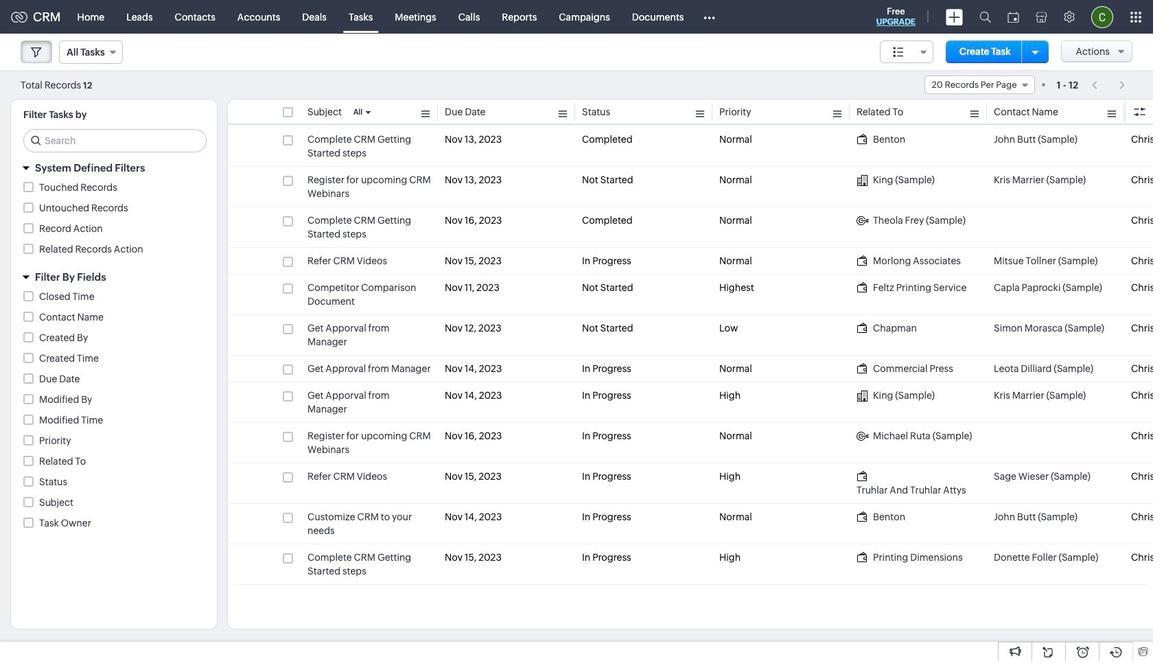 Task type: describe. For each thing, give the bounding box(es) containing it.
profile element
[[1084, 0, 1122, 33]]

search image
[[980, 11, 992, 23]]

size image
[[893, 46, 904, 58]]

Other Modules field
[[695, 6, 725, 28]]

create menu element
[[938, 0, 972, 33]]

logo image
[[11, 11, 27, 22]]

search element
[[972, 0, 1000, 34]]

calendar image
[[1008, 11, 1020, 22]]

none field size
[[880, 41, 934, 63]]

profile image
[[1092, 6, 1114, 28]]



Task type: locate. For each thing, give the bounding box(es) containing it.
None field
[[59, 41, 123, 64], [880, 41, 934, 63], [925, 76, 1035, 94], [59, 41, 123, 64], [925, 76, 1035, 94]]

Search text field
[[24, 130, 206, 152]]

navigation
[[1086, 75, 1133, 95]]

create menu image
[[946, 9, 963, 25]]

row group
[[228, 126, 1154, 585]]



Task type: vqa. For each thing, say whether or not it's contained in the screenshot.
SIZE icon
yes



